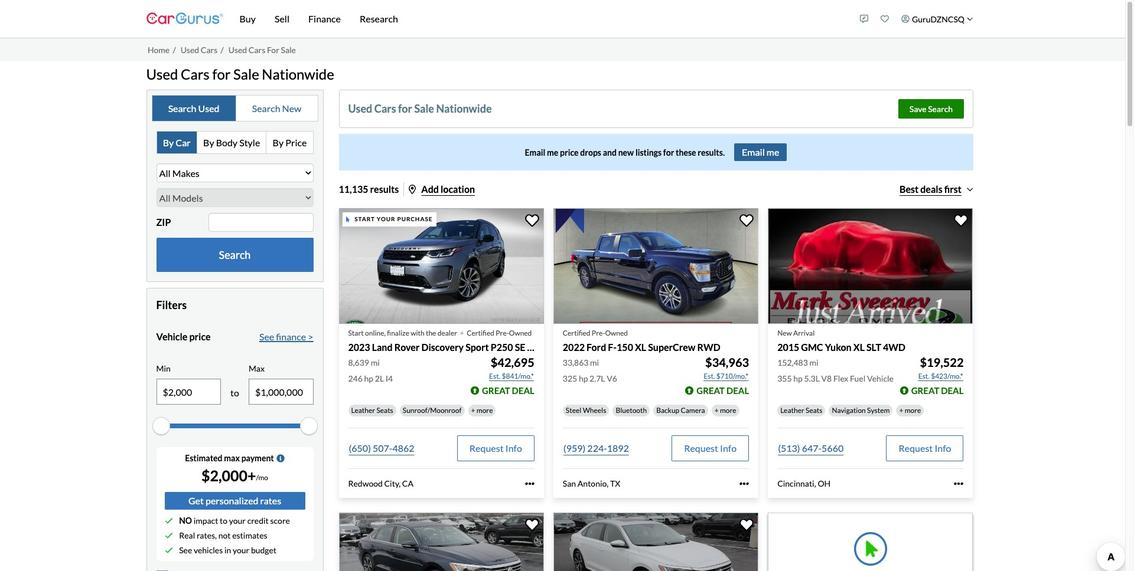 Task type: locate. For each thing, give the bounding box(es) containing it.
rwd
[[698, 342, 721, 353]]

email for email me price drops and new listings for these results.
[[525, 148, 546, 158]]

/mo
[[256, 474, 268, 483]]

location
[[441, 184, 475, 195]]

your for see vehicles in your budget
[[233, 546, 249, 556]]

1 horizontal spatial seats
[[806, 406, 823, 415]]

by left car
[[163, 137, 174, 148]]

2 horizontal spatial mi
[[810, 358, 819, 368]]

search inside button
[[928, 104, 953, 114]]

1 horizontal spatial me
[[767, 147, 780, 158]]

great down the est. $710/mo.* button
[[697, 386, 725, 396]]

car
[[176, 137, 191, 148]]

to
[[230, 388, 239, 399], [220, 517, 228, 527]]

3 deal from the left
[[941, 386, 964, 396]]

eiger grey metallic 2023 land rover discovery sport p250 se r-dynamic awd suv / crossover all-wheel drive automatic image
[[339, 209, 544, 324]]

no
[[179, 517, 192, 527]]

request info
[[470, 443, 522, 454], [684, 443, 737, 454], [899, 443, 952, 454]]

by
[[163, 137, 174, 148], [203, 137, 214, 148], [273, 137, 284, 148]]

0 horizontal spatial me
[[547, 148, 559, 158]]

2 vertical spatial check image
[[165, 547, 173, 555]]

by left body on the top of the page
[[203, 137, 214, 148]]

2 mi from the left
[[590, 358, 599, 368]]

2.7l
[[590, 374, 605, 384]]

ellipsis h image for ·
[[525, 480, 535, 489]]

deal down '$710/mo.*'
[[727, 386, 749, 396]]

1 + more from the left
[[471, 406, 493, 415]]

gurudzncsq menu
[[854, 2, 979, 35]]

5660
[[822, 443, 844, 454]]

saved cars image
[[881, 15, 890, 23]]

1 vertical spatial start
[[348, 329, 364, 338]]

2 horizontal spatial request
[[899, 443, 933, 454]]

san antonio, tx
[[563, 479, 621, 489]]

backup
[[657, 406, 680, 415]]

2 owned from the left
[[605, 329, 628, 338]]

mi down ford
[[590, 358, 599, 368]]

0 horizontal spatial for
[[212, 65, 231, 82]]

leather down 246
[[351, 406, 375, 415]]

2 horizontal spatial more
[[905, 406, 921, 415]]

great deal down est. $841/mo.* button
[[482, 386, 535, 396]]

1 horizontal spatial + more
[[715, 406, 737, 415]]

1 horizontal spatial nationwide
[[436, 102, 492, 115]]

price up min text box
[[189, 332, 211, 343]]

0 horizontal spatial +
[[471, 406, 475, 415]]

deal down $423/mo.*
[[941, 386, 964, 396]]

1 by from the left
[[163, 137, 174, 148]]

email me price drops and new listings for these results.
[[525, 148, 725, 158]]

0 vertical spatial new
[[282, 103, 302, 114]]

1 pre- from the left
[[496, 329, 509, 338]]

1 horizontal spatial sale
[[281, 45, 296, 55]]

hp right 355
[[794, 374, 803, 384]]

add location button
[[409, 184, 475, 195]]

3 request from the left
[[899, 443, 933, 454]]

to up real rates, not estimates
[[220, 517, 228, 527]]

+ right camera
[[715, 406, 719, 415]]

2 horizontal spatial est.
[[919, 372, 930, 381]]

0 horizontal spatial nationwide
[[262, 65, 334, 82]]

3 info from the left
[[935, 443, 952, 454]]

2 leather seats from the left
[[781, 406, 823, 415]]

0 horizontal spatial hp
[[364, 374, 373, 384]]

see left 'finance'
[[259, 332, 274, 343]]

email left drops
[[525, 148, 546, 158]]

2 request info button from the left
[[672, 436, 749, 462]]

great for 150
[[697, 386, 725, 396]]

/ right home
[[173, 45, 176, 55]]

+ right system
[[900, 406, 904, 415]]

by for by price
[[273, 137, 284, 148]]

0 vertical spatial used cars for sale nationwide
[[146, 65, 334, 82]]

0 horizontal spatial great deal
[[482, 386, 535, 396]]

3 mi from the left
[[810, 358, 819, 368]]

search new
[[252, 103, 302, 114]]

by body style
[[203, 137, 260, 148]]

Min text field
[[157, 380, 220, 405]]

1 horizontal spatial mi
[[590, 358, 599, 368]]

(513) 647-5660 button
[[778, 436, 845, 462]]

request info button for ·
[[457, 436, 535, 462]]

owned up se
[[509, 329, 532, 338]]

0 vertical spatial tab list
[[152, 95, 318, 122]]

0 horizontal spatial ellipsis h image
[[525, 480, 535, 489]]

est. down the $19,522
[[919, 372, 930, 381]]

0 horizontal spatial request
[[470, 443, 504, 454]]

est. $841/mo.* button
[[489, 371, 535, 383]]

2 request from the left
[[684, 443, 719, 454]]

email me
[[742, 147, 780, 158]]

new up the by price
[[282, 103, 302, 114]]

finance button
[[299, 0, 350, 38]]

1 vertical spatial vehicle
[[867, 374, 894, 384]]

2 request info from the left
[[684, 443, 737, 454]]

3 great from the left
[[912, 386, 940, 396]]

search inside tab
[[168, 103, 196, 114]]

0 horizontal spatial request info
[[470, 443, 522, 454]]

vehicles
[[194, 546, 223, 556]]

0 vertical spatial nationwide
[[262, 65, 334, 82]]

1 horizontal spatial more
[[720, 406, 737, 415]]

price
[[286, 137, 307, 148]]

xl left slt
[[854, 342, 865, 353]]

1 seats from the left
[[377, 406, 393, 415]]

1 horizontal spatial certified
[[563, 329, 591, 338]]

2 xl from the left
[[854, 342, 865, 353]]

1 + from the left
[[471, 406, 475, 415]]

2 horizontal spatial for
[[663, 148, 674, 158]]

2 great deal from the left
[[697, 386, 749, 396]]

mi inside 152,483 mi 355 hp 5.3l v8 flex fuel vehicle
[[810, 358, 819, 368]]

start
[[355, 216, 375, 223], [348, 329, 364, 338]]

more down est. $841/mo.* button
[[477, 406, 493, 415]]

0 horizontal spatial new
[[282, 103, 302, 114]]

zip
[[156, 217, 171, 228]]

system
[[867, 406, 890, 415]]

(650) 507-4862
[[349, 443, 415, 454]]

1 horizontal spatial ellipsis h image
[[740, 480, 749, 489]]

purchase
[[397, 216, 433, 223]]

info circle image
[[276, 455, 285, 463]]

2 horizontal spatial +
[[900, 406, 904, 415]]

0 horizontal spatial + more
[[471, 406, 493, 415]]

info for ·
[[506, 443, 522, 454]]

1 horizontal spatial new
[[778, 329, 792, 338]]

great deal down est. $423/mo.* button
[[912, 386, 964, 396]]

start up 2023
[[348, 329, 364, 338]]

est. inside $34,963 est. $710/mo.*
[[704, 372, 715, 381]]

ellipsis h image for 150
[[740, 480, 749, 489]]

leather down 355
[[781, 406, 805, 415]]

mi for slt
[[810, 358, 819, 368]]

1 hp from the left
[[364, 374, 373, 384]]

search right save on the right of the page
[[928, 104, 953, 114]]

me
[[767, 147, 780, 158], [547, 148, 559, 158]]

+ more right system
[[900, 406, 921, 415]]

hp right 325
[[579, 374, 588, 384]]

hp inside 8,639 mi 246 hp 2l i4
[[364, 374, 373, 384]]

budget
[[251, 546, 277, 556]]

3 more from the left
[[905, 406, 921, 415]]

mi inside 8,639 mi 246 hp 2l i4
[[371, 358, 380, 368]]

your left purchase at the left of the page
[[377, 216, 396, 223]]

2 horizontal spatial info
[[935, 443, 952, 454]]

tab list containing by car
[[156, 131, 313, 154]]

check image
[[165, 518, 173, 526], [165, 532, 173, 541], [165, 547, 173, 555]]

1 leather from the left
[[351, 406, 375, 415]]

your for no impact to your credit score
[[229, 517, 246, 527]]

1 vertical spatial price
[[189, 332, 211, 343]]

2 certified from the left
[[563, 329, 591, 338]]

info for slt
[[935, 443, 952, 454]]

more
[[477, 406, 493, 415], [720, 406, 737, 415], [905, 406, 921, 415]]

/
[[173, 45, 176, 55], [221, 45, 224, 55]]

more right system
[[905, 406, 921, 415]]

search down 'zip' telephone field
[[219, 249, 251, 262]]

mi inside 33,863 mi 325 hp 2.7l v6
[[590, 358, 599, 368]]

0 horizontal spatial great
[[482, 386, 510, 396]]

0 vertical spatial price
[[560, 148, 579, 158]]

1 info from the left
[[506, 443, 522, 454]]

1 xl from the left
[[635, 342, 647, 353]]

/ right used cars link
[[221, 45, 224, 55]]

owned inside certified pre-owned 2022 ford f-150 xl supercrew rwd
[[605, 329, 628, 338]]

leather for ·
[[351, 406, 375, 415]]

1 vertical spatial check image
[[165, 532, 173, 541]]

+ more down est. $841/mo.* button
[[471, 406, 493, 415]]

add location
[[421, 184, 475, 195]]

0 horizontal spatial request info button
[[457, 436, 535, 462]]

2 horizontal spatial great
[[912, 386, 940, 396]]

1 request info from the left
[[470, 443, 522, 454]]

2 ellipsis h image from the left
[[740, 480, 749, 489]]

these
[[676, 148, 696, 158]]

33,863
[[563, 358, 589, 368]]

0 vertical spatial vehicle
[[156, 332, 188, 343]]

224-
[[588, 443, 607, 454]]

2 vertical spatial your
[[233, 546, 249, 556]]

2 seats from the left
[[806, 406, 823, 415]]

vehicle inside 152,483 mi 355 hp 5.3l v8 flex fuel vehicle
[[867, 374, 894, 384]]

0 horizontal spatial xl
[[635, 342, 647, 353]]

redwood
[[348, 479, 383, 489]]

finance
[[308, 13, 341, 24]]

request info button for 150
[[672, 436, 749, 462]]

cincinnati,
[[778, 479, 816, 489]]

owned up f-
[[605, 329, 628, 338]]

0 horizontal spatial leather
[[351, 406, 375, 415]]

2 leather from the left
[[781, 406, 805, 415]]

your right in
[[233, 546, 249, 556]]

1 est. from the left
[[489, 372, 501, 381]]

est.
[[489, 372, 501, 381], [704, 372, 715, 381], [919, 372, 930, 381]]

2 great from the left
[[697, 386, 725, 396]]

deal down $841/mo.*
[[512, 386, 535, 396]]

mi down gmc
[[810, 358, 819, 368]]

1 deal from the left
[[512, 386, 535, 396]]

hp inside 152,483 mi 355 hp 5.3l v8 flex fuel vehicle
[[794, 374, 803, 384]]

1 vertical spatial nationwide
[[436, 102, 492, 115]]

vehicle right "fuel"
[[867, 374, 894, 384]]

1 owned from the left
[[509, 329, 532, 338]]

0 vertical spatial start
[[355, 216, 375, 223]]

1 horizontal spatial leather seats
[[781, 406, 823, 415]]

flex
[[834, 374, 849, 384]]

est. inside $42,695 est. $841/mo.*
[[489, 372, 501, 381]]

finance
[[276, 332, 306, 343]]

request
[[470, 443, 504, 454], [684, 443, 719, 454], [899, 443, 933, 454]]

ellipsis h image
[[525, 480, 535, 489], [740, 480, 749, 489], [955, 480, 964, 489]]

1 horizontal spatial owned
[[605, 329, 628, 338]]

1 horizontal spatial request info
[[684, 443, 737, 454]]

1 leather seats from the left
[[351, 406, 393, 415]]

1 vertical spatial sale
[[233, 65, 259, 82]]

2 check image from the top
[[165, 532, 173, 541]]

0 horizontal spatial see
[[179, 546, 192, 556]]

request info for 150
[[684, 443, 737, 454]]

1 horizontal spatial see
[[259, 332, 274, 343]]

3 + more from the left
[[900, 406, 921, 415]]

ford
[[587, 342, 606, 353]]

search used
[[168, 103, 220, 114]]

search inside tab
[[252, 103, 280, 114]]

1 horizontal spatial xl
[[854, 342, 865, 353]]

1 horizontal spatial for
[[398, 102, 412, 115]]

0 horizontal spatial more
[[477, 406, 493, 415]]

0 horizontal spatial seats
[[377, 406, 393, 415]]

gurudzncsq
[[912, 14, 965, 24]]

2 + from the left
[[715, 406, 719, 415]]

0 horizontal spatial certified
[[467, 329, 495, 338]]

more down the est. $710/mo.* button
[[720, 406, 737, 415]]

est. down $34,963
[[704, 372, 715, 381]]

start inside the start online, finalize with the dealer · certified pre-owned 2023 land rover discovery sport p250 se r-dynamic awd
[[348, 329, 364, 338]]

request info for ·
[[470, 443, 522, 454]]

chevron down image
[[967, 16, 973, 22]]

pre- up the p250
[[496, 329, 509, 338]]

+ more
[[471, 406, 493, 415], [715, 406, 737, 415], [900, 406, 921, 415]]

1 more from the left
[[477, 406, 493, 415]]

seats down i4
[[377, 406, 393, 415]]

request info for slt
[[899, 443, 952, 454]]

1 horizontal spatial to
[[230, 388, 239, 399]]

0 horizontal spatial to
[[220, 517, 228, 527]]

get personalized rates button
[[165, 493, 305, 511]]

0 horizontal spatial mi
[[371, 358, 380, 368]]

by price
[[273, 137, 307, 148]]

2 est. from the left
[[704, 372, 715, 381]]

2 horizontal spatial great deal
[[912, 386, 964, 396]]

1 vertical spatial tab list
[[156, 131, 313, 154]]

hp left 2l
[[364, 374, 373, 384]]

vehicle down filters
[[156, 332, 188, 343]]

3 request info button from the left
[[887, 436, 964, 462]]

1 horizontal spatial leather
[[781, 406, 805, 415]]

3 est. from the left
[[919, 372, 930, 381]]

1 great deal from the left
[[482, 386, 535, 396]]

hp
[[364, 374, 373, 384], [579, 374, 588, 384], [794, 374, 803, 384]]

pre- up ford
[[592, 329, 605, 338]]

1 vertical spatial your
[[229, 517, 246, 527]]

est. down the $42,695 on the bottom left
[[489, 372, 501, 381]]

tab list
[[152, 95, 318, 122], [156, 131, 313, 154]]

3 ellipsis h image from the left
[[955, 480, 964, 489]]

payment
[[241, 454, 274, 464]]

start for start online, finalize with the dealer · certified pre-owned 2023 land rover discovery sport p250 se r-dynamic awd
[[348, 329, 364, 338]]

drops
[[580, 148, 602, 158]]

2 hp from the left
[[579, 374, 588, 384]]

start right mouse pointer image
[[355, 216, 375, 223]]

by car tab
[[157, 132, 197, 154]]

seats down 5.3l
[[806, 406, 823, 415]]

check image left vehicles
[[165, 547, 173, 555]]

0 horizontal spatial used cars for sale nationwide
[[146, 65, 334, 82]]

3 check image from the top
[[165, 547, 173, 555]]

see vehicles in your budget
[[179, 546, 277, 556]]

email
[[742, 147, 765, 158], [525, 148, 546, 158]]

check image left no
[[165, 518, 173, 526]]

start for start your purchase
[[355, 216, 375, 223]]

me inside button
[[767, 147, 780, 158]]

mi for ·
[[371, 358, 380, 368]]

search used tab
[[152, 96, 236, 121]]

1 request info button from the left
[[457, 436, 535, 462]]

2 horizontal spatial by
[[273, 137, 284, 148]]

est. $710/mo.* button
[[703, 371, 749, 383]]

1 horizontal spatial +
[[715, 406, 719, 415]]

hp for 150
[[579, 374, 588, 384]]

land
[[372, 342, 393, 353]]

2 horizontal spatial hp
[[794, 374, 803, 384]]

navigation system
[[832, 406, 890, 415]]

home link
[[148, 45, 170, 55]]

credit
[[247, 517, 269, 527]]

more for slt
[[905, 406, 921, 415]]

0 horizontal spatial /
[[173, 45, 176, 55]]

2 vertical spatial sale
[[414, 102, 434, 115]]

menu bar
[[223, 0, 854, 38]]

xl right 150
[[635, 342, 647, 353]]

+ more right camera
[[715, 406, 737, 415]]

great deal down the est. $710/mo.* button
[[697, 386, 749, 396]]

great down est. $841/mo.* button
[[482, 386, 510, 396]]

leather seats down 5.3l
[[781, 406, 823, 415]]

1 horizontal spatial hp
[[579, 374, 588, 384]]

in
[[224, 546, 231, 556]]

with
[[411, 329, 425, 338]]

oh
[[818, 479, 831, 489]]

2 info from the left
[[720, 443, 737, 454]]

certified up sport
[[467, 329, 495, 338]]

leather seats down 2l
[[351, 406, 393, 415]]

2 by from the left
[[203, 137, 214, 148]]

$34,963 est. $710/mo.*
[[704, 356, 749, 381]]

2 pre- from the left
[[592, 329, 605, 338]]

507-
[[373, 443, 393, 454]]

great deal
[[482, 386, 535, 396], [697, 386, 749, 396], [912, 386, 964, 396]]

used inside tab
[[198, 103, 220, 114]]

your up estimates
[[229, 517, 246, 527]]

great deal for 150
[[697, 386, 749, 396]]

+ right sunroof/moonroof
[[471, 406, 475, 415]]

1 horizontal spatial used cars for sale nationwide
[[348, 102, 492, 115]]

certified inside certified pre-owned 2022 ford f-150 xl supercrew rwd
[[563, 329, 591, 338]]

see down real
[[179, 546, 192, 556]]

1 request from the left
[[470, 443, 504, 454]]

+
[[471, 406, 475, 415], [715, 406, 719, 415], [900, 406, 904, 415]]

certified pre-owned 2022 ford f-150 xl supercrew rwd
[[563, 329, 721, 353]]

2 deal from the left
[[727, 386, 749, 396]]

search new tab
[[236, 96, 318, 121]]

+ for slt
[[900, 406, 904, 415]]

2 + more from the left
[[715, 406, 737, 415]]

price
[[560, 148, 579, 158], [189, 332, 211, 343]]

by left price
[[273, 137, 284, 148]]

check image left real
[[165, 532, 173, 541]]

1 vertical spatial for
[[398, 102, 412, 115]]

0 horizontal spatial by
[[163, 137, 174, 148]]

1 horizontal spatial by
[[203, 137, 214, 148]]

great down est. $423/mo.* button
[[912, 386, 940, 396]]

2 horizontal spatial request info
[[899, 443, 952, 454]]

1 horizontal spatial request
[[684, 443, 719, 454]]

1 horizontal spatial request info button
[[672, 436, 749, 462]]

email right results.
[[742, 147, 765, 158]]

0 vertical spatial see
[[259, 332, 274, 343]]

hp for slt
[[794, 374, 803, 384]]

1 vertical spatial to
[[220, 517, 228, 527]]

to left the max text box
[[230, 388, 239, 399]]

3 request info from the left
[[899, 443, 952, 454]]

1 horizontal spatial great
[[697, 386, 725, 396]]

246
[[348, 374, 363, 384]]

blue 2022 volkswagen passat 2.0t se fwd sedan front-wheel drive 6-speed automatic image
[[339, 514, 544, 572]]

1 horizontal spatial deal
[[727, 386, 749, 396]]

cargurus logo homepage link image
[[146, 2, 223, 36]]

xl
[[635, 342, 647, 353], [854, 342, 865, 353]]

email inside email me button
[[742, 147, 765, 158]]

1 great from the left
[[482, 386, 510, 396]]

1 vertical spatial used cars for sale nationwide
[[348, 102, 492, 115]]

2 horizontal spatial deal
[[941, 386, 964, 396]]

+ more for ·
[[471, 406, 493, 415]]

3 + from the left
[[900, 406, 904, 415]]

2 horizontal spatial request info button
[[887, 436, 964, 462]]

1 horizontal spatial price
[[560, 148, 579, 158]]

2023
[[348, 342, 370, 353]]

0 horizontal spatial email
[[525, 148, 546, 158]]

mi up 2l
[[371, 358, 380, 368]]

search up style
[[252, 103, 280, 114]]

deal for slt
[[941, 386, 964, 396]]

new up 2015
[[778, 329, 792, 338]]

>
[[308, 332, 313, 343]]

certified up 2022
[[563, 329, 591, 338]]

request for slt
[[899, 443, 933, 454]]

1 certified from the left
[[467, 329, 495, 338]]

discovery
[[422, 342, 464, 353]]

rates
[[260, 496, 281, 507]]

est. inside $19,522 est. $423/mo.*
[[919, 372, 930, 381]]

search up car
[[168, 103, 196, 114]]

1 horizontal spatial pre-
[[592, 329, 605, 338]]

2 horizontal spatial sale
[[414, 102, 434, 115]]

1 horizontal spatial /
[[221, 45, 224, 55]]

1 mi from the left
[[371, 358, 380, 368]]

hp inside 33,863 mi 325 hp 2.7l v6
[[579, 374, 588, 384]]

menu bar containing buy
[[223, 0, 854, 38]]

0 horizontal spatial leather seats
[[351, 406, 393, 415]]

1 horizontal spatial email
[[742, 147, 765, 158]]

home
[[148, 45, 170, 55]]

mouse pointer image
[[346, 217, 350, 223]]

0 horizontal spatial info
[[506, 443, 522, 454]]

3 by from the left
[[273, 137, 284, 148]]

3 hp from the left
[[794, 374, 803, 384]]

price left drops
[[560, 148, 579, 158]]

search inside button
[[219, 249, 251, 262]]

0 vertical spatial sale
[[281, 45, 296, 55]]

3 great deal from the left
[[912, 386, 964, 396]]

1 ellipsis h image from the left
[[525, 480, 535, 489]]



Task type: describe. For each thing, give the bounding box(es) containing it.
$42,695 est. $841/mo.*
[[489, 356, 535, 381]]

request info button for slt
[[887, 436, 964, 462]]

see for see vehicles in your budget
[[179, 546, 192, 556]]

33,863 mi 325 hp 2.7l v6
[[563, 358, 617, 384]]

pre- inside the start online, finalize with the dealer · certified pre-owned 2023 land rover discovery sport p250 se r-dynamic awd
[[496, 329, 509, 338]]

max
[[249, 364, 265, 374]]

2 more from the left
[[720, 406, 737, 415]]

navigation
[[832, 406, 866, 415]]

request for ·
[[470, 443, 504, 454]]

hp for ·
[[364, 374, 373, 384]]

check image for see vehicles in your budget
[[165, 547, 173, 555]]

Max text field
[[249, 380, 313, 405]]

1 check image from the top
[[165, 518, 173, 526]]

sport
[[466, 342, 489, 353]]

start your purchase
[[355, 216, 433, 223]]

gurudzncsq button
[[896, 2, 979, 35]]

(650) 507-4862 button
[[348, 436, 415, 462]]

steel
[[566, 406, 582, 415]]

see for see finance >
[[259, 332, 274, 343]]

by car
[[163, 137, 191, 148]]

4wd
[[883, 342, 906, 353]]

style
[[239, 137, 260, 148]]

xl inside certified pre-owned 2022 ford f-150 xl supercrew rwd
[[635, 342, 647, 353]]

est. for 150
[[704, 372, 715, 381]]

deal for 150
[[727, 386, 749, 396]]

$423/mo.*
[[931, 372, 963, 381]]

by for by car
[[163, 137, 174, 148]]

(959) 224-1892
[[564, 443, 629, 454]]

slt
[[867, 342, 882, 353]]

finalize
[[387, 329, 409, 338]]

pre- inside certified pre-owned 2022 ford f-150 xl supercrew rwd
[[592, 329, 605, 338]]

est. for ·
[[489, 372, 501, 381]]

ellipsis h image for slt
[[955, 480, 964, 489]]

wheels
[[583, 406, 606, 415]]

sell
[[275, 13, 290, 24]]

add
[[421, 184, 439, 195]]

see finance >
[[259, 332, 313, 343]]

se
[[515, 342, 526, 353]]

results.
[[698, 148, 725, 158]]

5.3l
[[804, 374, 820, 384]]

mi for 150
[[590, 358, 599, 368]]

11,135
[[339, 184, 368, 195]]

cargurus logo homepage link link
[[146, 2, 223, 36]]

ZIP telephone field
[[209, 213, 313, 232]]

search for search new
[[252, 103, 280, 114]]

listings
[[636, 148, 662, 158]]

score
[[270, 517, 290, 527]]

estimates
[[232, 531, 267, 541]]

by body style tab
[[197, 132, 267, 154]]

owned inside the start online, finalize with the dealer · certified pre-owned 2023 land rover discovery sport p250 se r-dynamic awd
[[509, 329, 532, 338]]

filters
[[156, 299, 187, 312]]

$34,963
[[706, 356, 749, 370]]

city,
[[384, 479, 401, 489]]

0 vertical spatial your
[[377, 216, 396, 223]]

seats for ·
[[377, 406, 393, 415]]

seats for slt
[[806, 406, 823, 415]]

150
[[617, 342, 633, 353]]

black 2022 ford f-150 xl supercrew rwd pickup truck 4x2 automatic image
[[554, 209, 759, 324]]

(959) 224-1892 button
[[563, 436, 630, 462]]

personalized
[[206, 496, 259, 507]]

xl inside new arrival 2015 gmc yukon xl slt 4wd
[[854, 342, 865, 353]]

check image for real rates, not estimates
[[165, 532, 173, 541]]

me for email me price drops and new listings for these results.
[[547, 148, 559, 158]]

8,639
[[348, 358, 369, 368]]

great for slt
[[912, 386, 940, 396]]

647-
[[802, 443, 822, 454]]

2 / from the left
[[221, 45, 224, 55]]

est. for slt
[[919, 372, 930, 381]]

gurudzncsq menu item
[[896, 2, 979, 35]]

tab list containing search used
[[152, 95, 318, 122]]

r-
[[527, 342, 537, 353]]

info for 150
[[720, 443, 737, 454]]

+ for ·
[[471, 406, 475, 415]]

home / used cars / used cars for sale
[[148, 45, 296, 55]]

new arrival 2015 gmc yukon xl slt 4wd
[[778, 329, 906, 353]]

search for search used
[[168, 103, 196, 114]]

great deal for slt
[[912, 386, 964, 396]]

awd
[[576, 342, 599, 353]]

estimated
[[185, 454, 223, 464]]

+ more for slt
[[900, 406, 921, 415]]

2022
[[563, 342, 585, 353]]

gmc
[[801, 342, 823, 353]]

$2,000+ /mo
[[201, 467, 268, 485]]

white 2015 gmc yukon xl slt 4wd suv / crossover four-wheel drive 6-speed automatic overdrive image
[[768, 209, 974, 324]]

leather seats for ·
[[351, 406, 393, 415]]

certified inside the start online, finalize with the dealer · certified pre-owned 2023 land rover discovery sport p250 se r-dynamic awd
[[467, 329, 495, 338]]

results
[[370, 184, 399, 195]]

v8
[[822, 374, 832, 384]]

leather for slt
[[781, 406, 805, 415]]

san
[[563, 479, 576, 489]]

new inside new arrival 2015 gmc yukon xl slt 4wd
[[778, 329, 792, 338]]

the
[[426, 329, 436, 338]]

email for email me
[[742, 147, 765, 158]]

used cars link
[[181, 45, 218, 55]]

cincinnati, oh
[[778, 479, 831, 489]]

buy button
[[230, 0, 265, 38]]

me for email me
[[767, 147, 780, 158]]

new inside tab
[[282, 103, 302, 114]]

yukon
[[825, 342, 852, 353]]

f-
[[608, 342, 617, 353]]

great deal for ·
[[482, 386, 535, 396]]

8,639 mi 246 hp 2l i4
[[348, 358, 393, 384]]

white 2022 volkswagen passat 2.0t se fwd sedan front-wheel drive 6-speed automatic image
[[554, 514, 759, 572]]

and
[[603, 148, 617, 158]]

research
[[360, 13, 398, 24]]

1 / from the left
[[173, 45, 176, 55]]

real
[[179, 531, 195, 541]]

steel wheels
[[566, 406, 606, 415]]

(959)
[[564, 443, 586, 454]]

deal for ·
[[512, 386, 535, 396]]

by for by body style
[[203, 137, 214, 148]]

request for 150
[[684, 443, 719, 454]]

0 vertical spatial to
[[230, 388, 239, 399]]

more for ·
[[477, 406, 493, 415]]

·
[[460, 321, 465, 343]]

rates,
[[197, 531, 217, 541]]

see finance > link
[[259, 331, 313, 345]]

0 horizontal spatial vehicle
[[156, 332, 188, 343]]

get
[[188, 496, 204, 507]]

leather seats for slt
[[781, 406, 823, 415]]

save search
[[910, 104, 953, 114]]

buy
[[240, 13, 256, 24]]

2l
[[375, 374, 384, 384]]

1892
[[607, 443, 629, 454]]

backup camera
[[657, 406, 705, 415]]

325
[[563, 374, 577, 384]]

dealer
[[438, 329, 457, 338]]

$19,522 est. $423/mo.*
[[919, 356, 964, 381]]

great for ·
[[482, 386, 510, 396]]

online,
[[365, 329, 386, 338]]

2 vertical spatial for
[[663, 148, 674, 158]]

by price tab
[[267, 132, 313, 154]]

ca
[[402, 479, 414, 489]]

vehicle price
[[156, 332, 211, 343]]

redwood city, ca
[[348, 479, 414, 489]]

map marker alt image
[[409, 185, 416, 195]]

search for search
[[219, 249, 251, 262]]

fuel
[[850, 374, 866, 384]]

user icon image
[[902, 15, 910, 23]]

no impact to your credit score
[[179, 517, 290, 527]]

add a car review image
[[861, 15, 869, 23]]

(513) 647-5660
[[778, 443, 844, 454]]

p250
[[491, 342, 513, 353]]

0 horizontal spatial price
[[189, 332, 211, 343]]

152,483 mi 355 hp 5.3l v8 flex fuel vehicle
[[778, 358, 894, 384]]

0 horizontal spatial sale
[[233, 65, 259, 82]]

body
[[216, 137, 238, 148]]

dynamic
[[537, 342, 574, 353]]

sunroof/moonroof
[[403, 406, 462, 415]]



Task type: vqa. For each thing, say whether or not it's contained in the screenshot.
by Matt Smith
no



